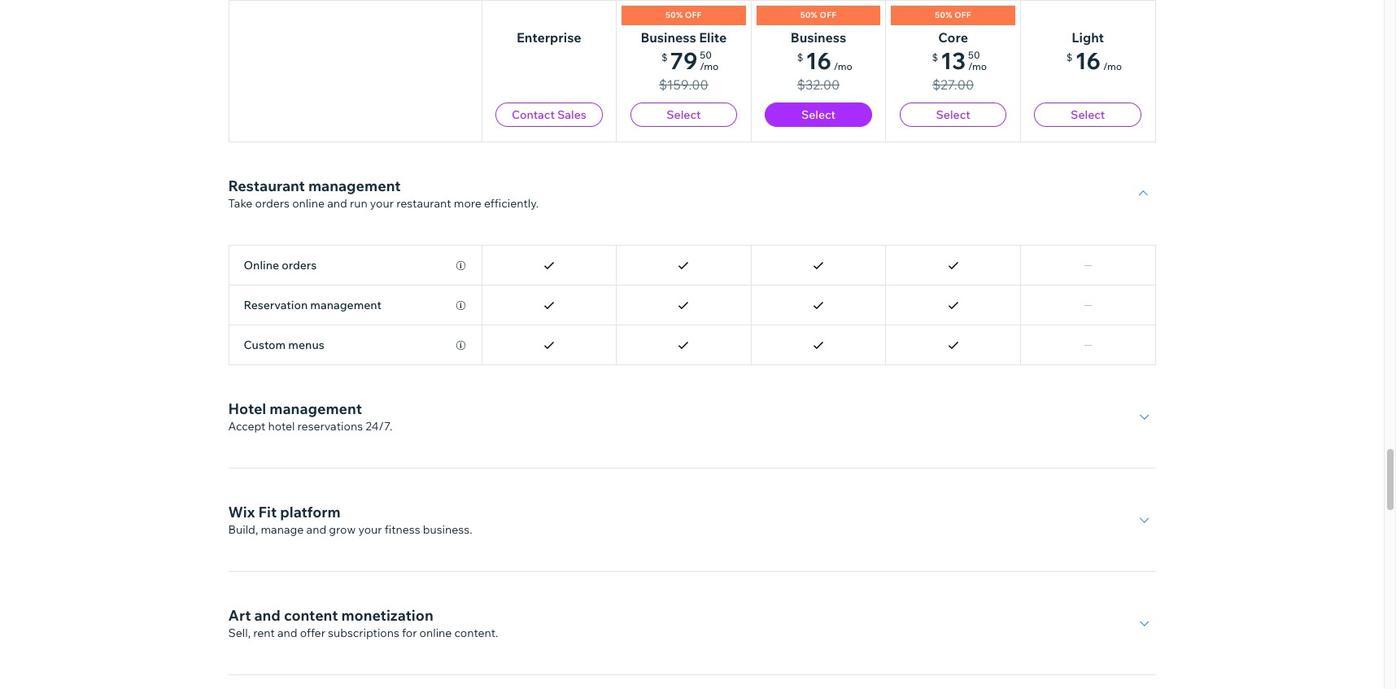 Task type: vqa. For each thing, say whether or not it's contained in the screenshot.
subscriptions
yes



Task type: locate. For each thing, give the bounding box(es) containing it.
50%
[[666, 10, 683, 20], [801, 10, 818, 20], [935, 10, 953, 20]]

rent
[[253, 626, 275, 641]]

/mo up $32.00
[[834, 60, 853, 72]]

2 horizontal spatial 50%
[[935, 10, 953, 20]]

3 $ from the left
[[932, 51, 939, 63]]

0 horizontal spatial 50% off
[[666, 10, 702, 20]]

online down restaurant
[[292, 196, 325, 211]]

business inside business elite $ 79 50 /mo $159.00
[[641, 29, 696, 46]]

online orders
[[244, 258, 317, 273]]

0 horizontal spatial business
[[641, 29, 696, 46]]

select
[[667, 107, 701, 122], [802, 107, 836, 122], [936, 107, 971, 122], [1071, 107, 1106, 122]]

management for hotel
[[270, 400, 362, 418]]

business for 79
[[641, 29, 696, 46]]

50% off
[[666, 10, 702, 20], [801, 10, 837, 20], [935, 10, 972, 20]]

/mo right 13
[[969, 60, 987, 72]]

2 2.5% from the left
[[672, 35, 696, 50]]

50% off up business $ 16 /mo $32.00 in the right of the page
[[801, 10, 837, 20]]

1 50% off from the left
[[666, 10, 702, 20]]

1 horizontal spatial 50
[[969, 49, 981, 61]]

1 business from the left
[[641, 29, 696, 46]]

for
[[402, 626, 417, 641]]

select for 79
[[667, 107, 701, 122]]

50% off for 79
[[666, 10, 702, 20]]

off up elite
[[685, 10, 702, 20]]

$ inside $ 16 /mo
[[1067, 51, 1073, 63]]

1 horizontal spatial 16
[[1076, 46, 1101, 75]]

online inside 'restaurant management take orders online and run your restaurant more efficiently.'
[[292, 196, 325, 211]]

select down $ 16 /mo
[[1071, 107, 1106, 122]]

select down $27.00
[[936, 107, 971, 122]]

management up menus
[[310, 298, 382, 313]]

1 horizontal spatial manage
[[311, 93, 354, 107]]

/mo down the light
[[1104, 60, 1122, 72]]

2 50 from the left
[[969, 49, 981, 61]]

2 50% off from the left
[[801, 10, 837, 20]]

$ inside business $ 16 /mo $32.00
[[797, 51, 804, 63]]

business inside business $ 16 /mo $32.00
[[791, 29, 847, 46]]

1 /mo from the left
[[700, 60, 719, 72]]

3 2.5% from the left
[[807, 35, 831, 50]]

50 inside business elite $ 79 50 /mo $159.00
[[700, 49, 712, 61]]

3 select from the left
[[936, 107, 971, 122]]

your right the run
[[370, 196, 394, 211]]

management up reservations
[[270, 400, 362, 418]]

0 horizontal spatial 50
[[700, 49, 712, 61]]

your right grow
[[358, 523, 382, 537]]

select button down $ 16 /mo
[[1035, 103, 1142, 127]]

/mo inside $ 16 /mo
[[1104, 60, 1122, 72]]

sales
[[558, 107, 587, 122]]

your for wix fit platform
[[358, 523, 382, 537]]

manage inside ticket and event management sell tickets and manage events.
[[311, 93, 354, 107]]

1 vertical spatial online
[[420, 626, 452, 641]]

2.5% up $27.00
[[941, 35, 966, 50]]

/mo inside business $ 16 /mo $32.00
[[834, 60, 853, 72]]

16
[[806, 46, 832, 75], [1076, 46, 1101, 75]]

2.5%
[[537, 35, 561, 50], [672, 35, 696, 50], [807, 35, 831, 50], [941, 35, 966, 50]]

select button down $159.00
[[630, 103, 738, 127]]

business up the 79
[[641, 29, 696, 46]]

ticket and event management sell tickets and manage events.
[[228, 73, 439, 107]]

off for 13
[[955, 10, 972, 20]]

select button down $27.00
[[900, 103, 1007, 127]]

1 $ from the left
[[662, 51, 668, 63]]

4 /mo from the left
[[1104, 60, 1122, 72]]

monetization
[[341, 606, 434, 625]]

50
[[700, 49, 712, 61], [969, 49, 981, 61]]

and left the run
[[327, 196, 347, 211]]

1 select from the left
[[667, 107, 701, 122]]

1 16 from the left
[[806, 46, 832, 75]]

4 select button from the left
[[1035, 103, 1142, 127]]

2 50% from the left
[[801, 10, 818, 20]]

1 vertical spatial manage
[[261, 523, 304, 537]]

2 business from the left
[[791, 29, 847, 46]]

select button down $32.00
[[765, 103, 872, 127]]

4 $ from the left
[[1067, 51, 1073, 63]]

/mo
[[700, 60, 719, 72], [834, 60, 853, 72], [969, 60, 987, 72], [1104, 60, 1122, 72]]

off for 16
[[820, 10, 837, 20]]

offer
[[300, 626, 325, 641]]

1 horizontal spatial business
[[791, 29, 847, 46]]

3 off from the left
[[955, 10, 972, 20]]

2 horizontal spatial 50% off
[[935, 10, 972, 20]]

select down $32.00
[[802, 107, 836, 122]]

reservation management
[[244, 298, 382, 313]]

0 vertical spatial online
[[292, 196, 325, 211]]

50% for 13
[[935, 10, 953, 20]]

$
[[662, 51, 668, 63], [797, 51, 804, 63], [932, 51, 939, 63], [1067, 51, 1073, 63]]

50% off up elite
[[666, 10, 702, 20]]

management inside hotel management accept hotel reservations 24/7.
[[270, 400, 362, 418]]

build,
[[228, 523, 258, 537]]

2 /mo from the left
[[834, 60, 853, 72]]

and right rent
[[278, 626, 298, 641]]

take
[[228, 196, 253, 211]]

16 down the light
[[1076, 46, 1101, 75]]

3 50% from the left
[[935, 10, 953, 20]]

16 inside business $ 16 /mo $32.00
[[806, 46, 832, 75]]

$ up $32.00
[[797, 51, 804, 63]]

0 vertical spatial orders
[[255, 196, 290, 211]]

management up the run
[[308, 177, 401, 195]]

0 horizontal spatial 16
[[806, 46, 832, 75]]

0 vertical spatial manage
[[311, 93, 354, 107]]

orders right online
[[282, 258, 317, 273]]

50% up business $ 16 /mo $32.00 in the right of the page
[[801, 10, 818, 20]]

0 vertical spatial your
[[370, 196, 394, 211]]

50% off for 16
[[801, 10, 837, 20]]

orders down restaurant
[[255, 196, 290, 211]]

1 select button from the left
[[630, 103, 738, 127]]

50 inside core $ 13 50 /mo $27.00
[[969, 49, 981, 61]]

50 right 13
[[969, 49, 981, 61]]

efficiently.
[[484, 196, 539, 211]]

16 up $32.00
[[806, 46, 832, 75]]

contact sales
[[512, 107, 587, 122]]

2 off from the left
[[820, 10, 837, 20]]

enterprise
[[517, 29, 582, 46]]

0 horizontal spatial 50%
[[666, 10, 683, 20]]

/mo right the 79
[[700, 60, 719, 72]]

2.5% up $32.00
[[807, 35, 831, 50]]

$ inside business elite $ 79 50 /mo $159.00
[[662, 51, 668, 63]]

1 vertical spatial your
[[358, 523, 382, 537]]

2.5% up contact sales button
[[537, 35, 561, 50]]

manage
[[311, 93, 354, 107], [261, 523, 304, 537]]

art and content monetization sell, rent and offer subscriptions for online content.
[[228, 606, 499, 641]]

off up core
[[955, 10, 972, 20]]

grow
[[329, 523, 356, 537]]

and up tickets
[[275, 73, 301, 92]]

1 horizontal spatial online
[[420, 626, 452, 641]]

$ inside core $ 13 50 /mo $27.00
[[932, 51, 939, 63]]

business up $32.00
[[791, 29, 847, 46]]

$ left the 79
[[662, 51, 668, 63]]

4 select from the left
[[1071, 107, 1106, 122]]

accept
[[228, 419, 266, 434]]

select down $159.00
[[667, 107, 701, 122]]

custom menus
[[244, 338, 325, 352]]

50 down elite
[[700, 49, 712, 61]]

/mo inside core $ 13 50 /mo $27.00
[[969, 60, 987, 72]]

$ down the light
[[1067, 51, 1073, 63]]

2 $ from the left
[[797, 51, 804, 63]]

event
[[305, 73, 344, 92]]

13
[[941, 46, 966, 75]]

your inside 'restaurant management take orders online and run your restaurant more efficiently.'
[[370, 196, 394, 211]]

0 horizontal spatial manage
[[261, 523, 304, 537]]

2 select from the left
[[802, 107, 836, 122]]

1 horizontal spatial 50%
[[801, 10, 818, 20]]

platform
[[280, 503, 341, 522]]

manage down the fit
[[261, 523, 304, 537]]

1 horizontal spatial off
[[820, 10, 837, 20]]

and down platform
[[306, 523, 327, 537]]

wix fit platform build, manage and grow your fitness business.
[[228, 503, 473, 537]]

1 horizontal spatial 50% off
[[801, 10, 837, 20]]

management inside ticket and event management sell tickets and manage events.
[[347, 73, 439, 92]]

management up events.
[[347, 73, 439, 92]]

select button for 16
[[1035, 103, 1142, 127]]

your inside "wix fit platform build, manage and grow your fitness business."
[[358, 523, 382, 537]]

online
[[292, 196, 325, 211], [420, 626, 452, 641]]

2.5% left elite
[[672, 35, 696, 50]]

1 off from the left
[[685, 10, 702, 20]]

core $ 13 50 /mo $27.00
[[932, 29, 987, 93]]

1 50 from the left
[[700, 49, 712, 61]]

your
[[370, 196, 394, 211], [358, 523, 382, 537]]

management for restaurant
[[308, 177, 401, 195]]

business
[[641, 29, 696, 46], [791, 29, 847, 46]]

3 /mo from the left
[[969, 60, 987, 72]]

off up business $ 16 /mo $32.00 in the right of the page
[[820, 10, 837, 20]]

3 50% off from the left
[[935, 10, 972, 20]]

orders
[[255, 196, 290, 211], [282, 258, 317, 273]]

50% up core
[[935, 10, 953, 20]]

select button for 13
[[900, 103, 1007, 127]]

2 horizontal spatial off
[[955, 10, 972, 20]]

management
[[347, 73, 439, 92], [308, 177, 401, 195], [310, 298, 382, 313], [270, 400, 362, 418]]

1 50% from the left
[[666, 10, 683, 20]]

50% up the 79
[[666, 10, 683, 20]]

off
[[685, 10, 702, 20], [820, 10, 837, 20], [955, 10, 972, 20]]

50% off up core
[[935, 10, 972, 20]]

79
[[670, 46, 698, 75]]

online right for
[[420, 626, 452, 641]]

content
[[284, 606, 338, 625]]

management inside 'restaurant management take orders online and run your restaurant more efficiently.'
[[308, 177, 401, 195]]

manage down "event"
[[311, 93, 354, 107]]

and
[[275, 73, 301, 92], [288, 93, 308, 107], [327, 196, 347, 211], [306, 523, 327, 537], [254, 606, 281, 625], [278, 626, 298, 641]]

0 horizontal spatial online
[[292, 196, 325, 211]]

menus
[[288, 338, 325, 352]]

business $ 16 /mo $32.00
[[791, 29, 853, 93]]

0 horizontal spatial off
[[685, 10, 702, 20]]

light
[[1072, 29, 1105, 46]]

select button for 79
[[630, 103, 738, 127]]

custom
[[244, 338, 286, 352]]

select button
[[630, 103, 738, 127], [765, 103, 872, 127], [900, 103, 1007, 127], [1035, 103, 1142, 127]]

$ left 13
[[932, 51, 939, 63]]

3 select button from the left
[[900, 103, 1007, 127]]

and up rent
[[254, 606, 281, 625]]



Task type: describe. For each thing, give the bounding box(es) containing it.
online inside art and content monetization sell, rent and offer subscriptions for online content.
[[420, 626, 452, 641]]

business for 16
[[791, 29, 847, 46]]

50% for 79
[[666, 10, 683, 20]]

more
[[454, 196, 482, 211]]

management for reservation
[[310, 298, 382, 313]]

and inside 'restaurant management take orders online and run your restaurant more efficiently.'
[[327, 196, 347, 211]]

50% off for 13
[[935, 10, 972, 20]]

ticket
[[228, 73, 272, 92]]

hotel management accept hotel reservations 24/7.
[[228, 400, 393, 434]]

hotel
[[268, 419, 295, 434]]

tickets
[[251, 93, 286, 107]]

restaurant
[[228, 177, 305, 195]]

fit
[[258, 503, 277, 522]]

content.
[[455, 626, 499, 641]]

online
[[244, 258, 279, 273]]

$32.00
[[797, 77, 840, 93]]

sell
[[228, 93, 248, 107]]

reservations
[[298, 419, 363, 434]]

and inside "wix fit platform build, manage and grow your fitness business."
[[306, 523, 327, 537]]

your for restaurant management
[[370, 196, 394, 211]]

events.
[[357, 93, 395, 107]]

wix
[[228, 503, 255, 522]]

restaurant
[[396, 196, 451, 211]]

and right tickets
[[288, 93, 308, 107]]

restaurant management take orders online and run your restaurant more efficiently.
[[228, 177, 539, 211]]

1 2.5% from the left
[[537, 35, 561, 50]]

run
[[350, 196, 368, 211]]

4 2.5% from the left
[[941, 35, 966, 50]]

24/7.
[[366, 419, 393, 434]]

2 16 from the left
[[1076, 46, 1101, 75]]

select for 16
[[1071, 107, 1106, 122]]

elite
[[699, 29, 727, 46]]

subscriptions
[[328, 626, 400, 641]]

50% for 16
[[801, 10, 818, 20]]

off for 79
[[685, 10, 702, 20]]

fitness
[[385, 523, 420, 537]]

art
[[228, 606, 251, 625]]

2 select button from the left
[[765, 103, 872, 127]]

core
[[939, 29, 969, 46]]

sell,
[[228, 626, 251, 641]]

orders inside 'restaurant management take orders online and run your restaurant more efficiently.'
[[255, 196, 290, 211]]

reservation
[[244, 298, 308, 313]]

/mo inside business elite $ 79 50 /mo $159.00
[[700, 60, 719, 72]]

$27.00
[[933, 77, 974, 93]]

contact sales button
[[496, 103, 603, 127]]

1 vertical spatial orders
[[282, 258, 317, 273]]

manage inside "wix fit platform build, manage and grow your fitness business."
[[261, 523, 304, 537]]

hotel
[[228, 400, 266, 418]]

business.
[[423, 523, 473, 537]]

select for 13
[[936, 107, 971, 122]]

contact
[[512, 107, 555, 122]]

$ 16 /mo
[[1067, 46, 1122, 75]]

business elite $ 79 50 /mo $159.00
[[641, 29, 727, 93]]

$159.00
[[659, 77, 709, 93]]



